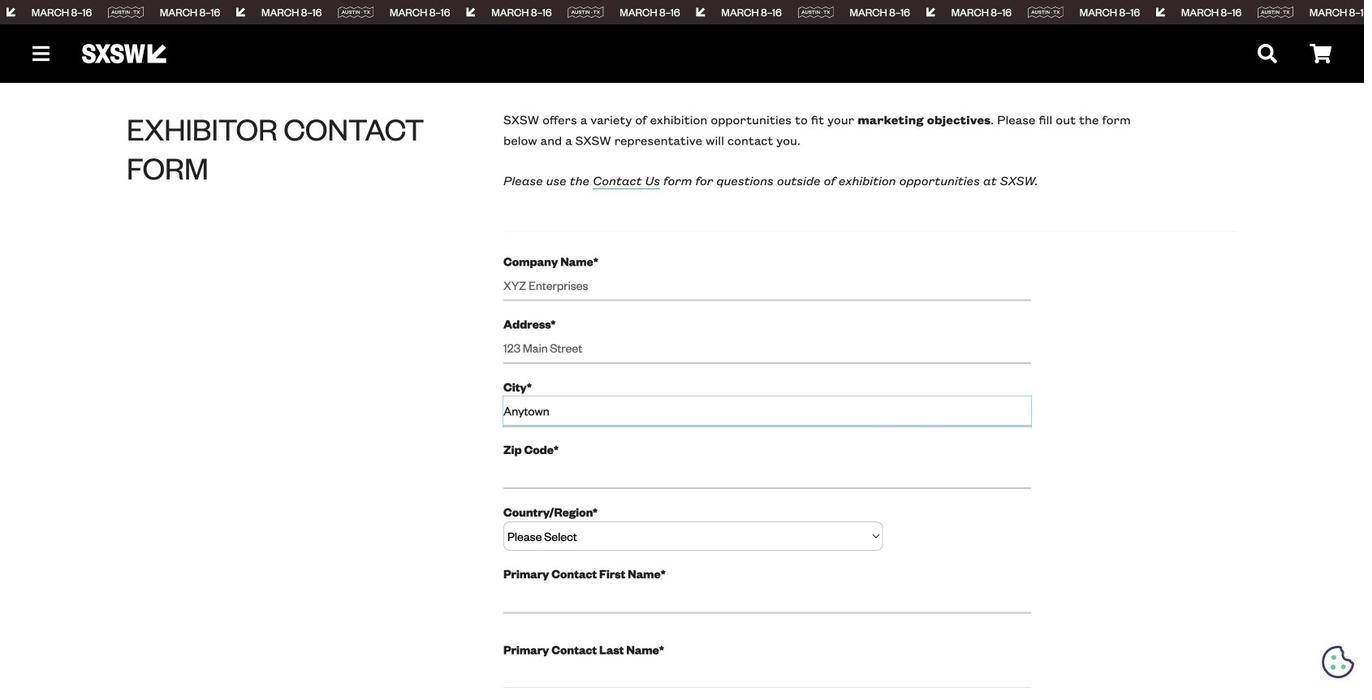 Task type: describe. For each thing, give the bounding box(es) containing it.
sxsw image
[[82, 44, 166, 63]]

toggle site navigation image
[[32, 44, 50, 63]]

cookie preferences image
[[1323, 646, 1355, 678]]



Task type: locate. For each thing, give the bounding box(es) containing it.
dialog
[[0, 0, 1365, 688]]

None text field
[[504, 271, 1032, 301], [504, 459, 1032, 489], [504, 659, 1032, 688], [504, 271, 1032, 301], [504, 459, 1032, 489], [504, 659, 1032, 688]]

toggle site search image
[[1258, 44, 1278, 63]]

None text field
[[504, 334, 1032, 364], [504, 396, 1032, 426], [504, 583, 1032, 614], [504, 334, 1032, 364], [504, 396, 1032, 426], [504, 583, 1032, 614]]



